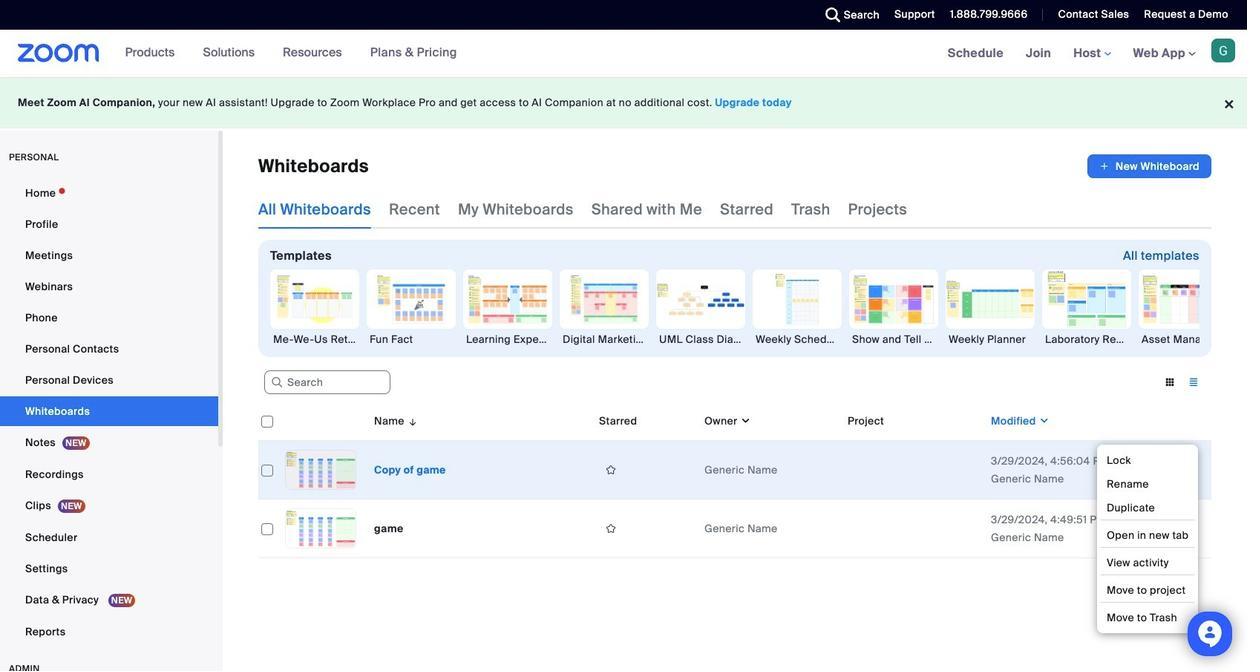 Task type: locate. For each thing, give the bounding box(es) containing it.
learning experience canvas element
[[463, 332, 552, 347]]

thumbnail of game image
[[286, 509, 356, 548]]

footer
[[0, 77, 1247, 128]]

show and tell with a twist element
[[849, 332, 938, 347]]

1 cell from the top
[[842, 441, 985, 500]]

application
[[1088, 154, 1212, 178], [258, 402, 1212, 558]]

weekly schedule element
[[753, 332, 842, 347]]

uml class diagram element
[[656, 332, 745, 347]]

2 cell from the top
[[842, 500, 985, 558]]

copy of game, modified at mar 29, 2024 by generic name, link image
[[285, 450, 356, 490]]

grid mode, not selected image
[[1158, 376, 1182, 389]]

copy of game element
[[374, 463, 446, 477]]

cell for click to star the whiteboard game image
[[842, 500, 985, 558]]

Search text field
[[264, 371, 391, 394]]

arrow down image
[[405, 412, 418, 430]]

meetings navigation
[[937, 30, 1247, 78]]

1 vertical spatial application
[[258, 402, 1212, 558]]

list mode, selected image
[[1182, 376, 1206, 389]]

digital marketing canvas element
[[560, 332, 649, 347]]

asset management element
[[1139, 332, 1228, 347]]

profile picture image
[[1212, 39, 1235, 62]]

banner
[[0, 30, 1247, 78]]

cell for 'click to star the whiteboard copy of game' image
[[842, 441, 985, 500]]

click to star the whiteboard game image
[[599, 522, 623, 535]]

personal menu menu
[[0, 178, 218, 648]]

cell
[[842, 441, 985, 500], [842, 500, 985, 558]]

game element
[[374, 522, 404, 535]]



Task type: vqa. For each thing, say whether or not it's contained in the screenshot.
option group
no



Task type: describe. For each thing, give the bounding box(es) containing it.
add image
[[1099, 159, 1110, 174]]

tabs of all whiteboard page tab list
[[258, 190, 907, 229]]

more options for copy of game image
[[1175, 463, 1198, 477]]

fun fact element
[[367, 332, 456, 347]]

down image
[[1036, 414, 1050, 428]]

zoom logo image
[[18, 44, 99, 62]]

thumbnail of copy of game image
[[286, 451, 356, 489]]

click to star the whiteboard copy of game image
[[599, 463, 623, 477]]

me-we-us retrospective element
[[270, 332, 359, 347]]

laboratory report element
[[1042, 332, 1131, 347]]

product information navigation
[[114, 30, 468, 77]]

0 vertical spatial application
[[1088, 154, 1212, 178]]

weekly planner element
[[946, 332, 1035, 347]]



